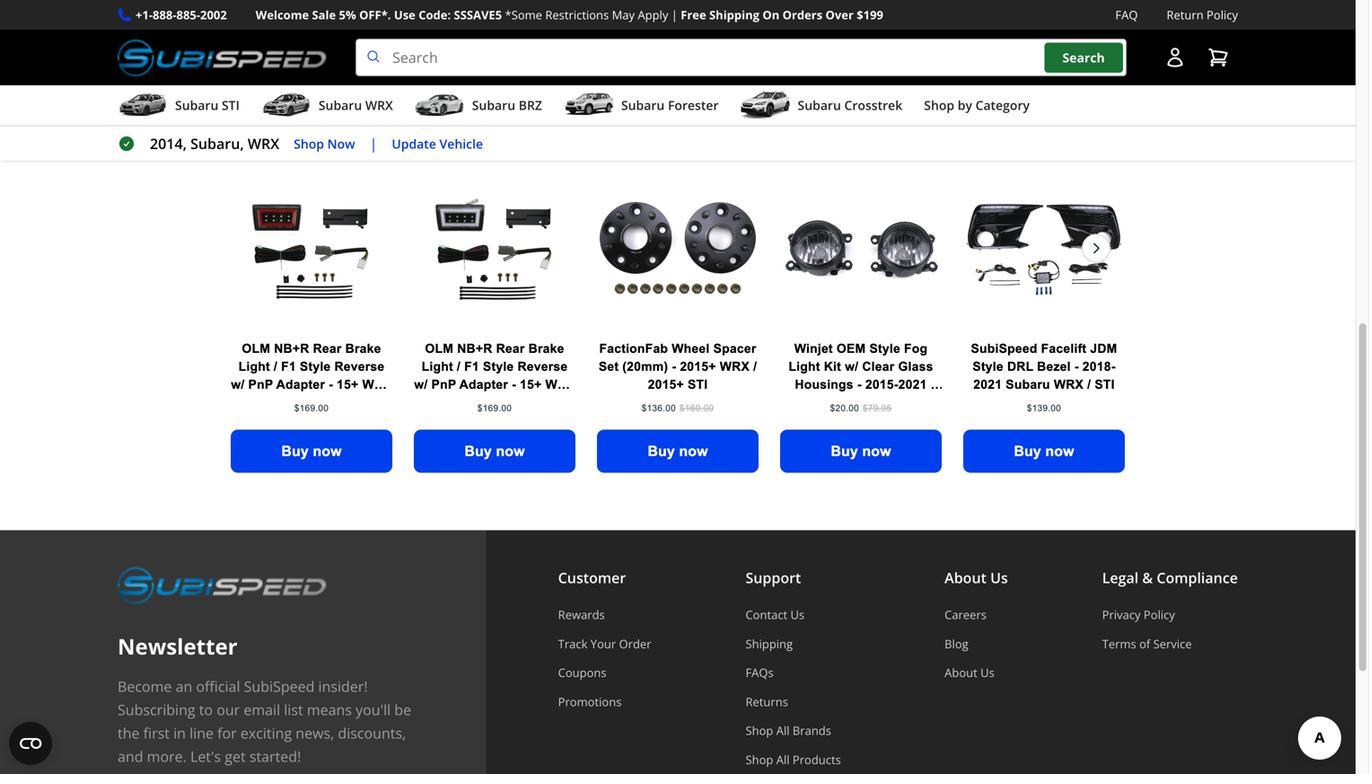 Task type: vqa. For each thing, say whether or not it's contained in the screenshot.
support
yes



Task type: describe. For each thing, give the bounding box(es) containing it.
1 vertical spatial |
[[370, 134, 378, 153]]

subaru for subaru brz
[[472, 97, 516, 114]]

shop for shop all brands
[[746, 723, 774, 739]]

in
[[173, 724, 186, 743]]

open widget image
[[9, 722, 52, 765]]

rewards
[[558, 607, 605, 623]]

shop all brands link
[[746, 723, 851, 739]]

+1-
[[136, 7, 153, 23]]

support
[[746, 568, 802, 588]]

promotions link
[[558, 694, 652, 710]]

subaru sti
[[175, 97, 240, 114]]

coupons link
[[558, 665, 652, 681]]

subaru,
[[191, 134, 244, 153]]

5%
[[339, 7, 356, 23]]

subaru wrx
[[319, 97, 393, 114]]

and
[[118, 747, 143, 766]]

button image
[[1165, 47, 1187, 68]]

privacy policy link
[[1103, 607, 1239, 623]]

to
[[199, 700, 213, 720]]

now
[[328, 135, 355, 152]]

you'll
[[356, 700, 391, 720]]

compliance
[[1157, 568, 1239, 588]]

1 subispeed logo image from the top
[[118, 39, 327, 76]]

1 about us from the top
[[945, 568, 1008, 588]]

subaru crosstrek
[[798, 97, 903, 114]]

discounts,
[[338, 724, 406, 743]]

policy for return policy
[[1207, 7, 1239, 23]]

restrictions
[[546, 7, 609, 23]]

apply
[[638, 7, 669, 23]]

subaru for subaru crosstrek
[[798, 97, 842, 114]]

search
[[1063, 49, 1105, 66]]

+1-888-885-2002 link
[[136, 5, 227, 24]]

insider!
[[318, 677, 368, 696]]

email
[[244, 700, 280, 720]]

use
[[394, 7, 416, 23]]

search input field
[[356, 39, 1127, 76]]

about us link
[[945, 665, 1008, 681]]

2002
[[200, 7, 227, 23]]

shop by category
[[924, 97, 1030, 114]]

over
[[826, 7, 854, 23]]

shop all products link
[[746, 752, 851, 768]]

legal
[[1103, 568, 1139, 588]]

brz
[[519, 97, 542, 114]]

us for contact us link
[[791, 607, 805, 623]]

888-
[[153, 7, 177, 23]]

subaru sti button
[[118, 89, 240, 125]]

sssave5
[[454, 7, 502, 23]]

subaru for subaru forester
[[622, 97, 665, 114]]

news,
[[296, 724, 334, 743]]

1 vertical spatial shipping
[[746, 636, 793, 652]]

a subaru wrx thumbnail image image
[[261, 92, 312, 119]]

a subaru sti thumbnail image image
[[118, 92, 168, 119]]

terms
[[1103, 636, 1137, 652]]

1 about from the top
[[945, 568, 987, 588]]

service
[[1154, 636, 1193, 652]]

promotions
[[558, 694, 622, 710]]

a subaru brz thumbnail image image
[[415, 92, 465, 119]]

shop all products
[[746, 752, 841, 768]]

returns
[[746, 694, 789, 710]]

privacy
[[1103, 607, 1141, 623]]

return policy link
[[1167, 5, 1239, 24]]

subispeed
[[244, 677, 315, 696]]

faqs
[[746, 665, 774, 681]]

careers link
[[945, 607, 1008, 623]]

line
[[190, 724, 214, 743]]

off*.
[[359, 7, 391, 23]]

welcome
[[256, 7, 309, 23]]

customer
[[558, 568, 626, 588]]

careers
[[945, 607, 987, 623]]

coupons
[[558, 665, 607, 681]]

a subaru crosstrek thumbnail image image
[[741, 92, 791, 119]]

shop all brands
[[746, 723, 832, 739]]

return
[[1167, 7, 1204, 23]]

of
[[1140, 636, 1151, 652]]

0 vertical spatial us
[[991, 568, 1008, 588]]

contact us link
[[746, 607, 851, 623]]

blog
[[945, 636, 969, 652]]

vehicle
[[440, 135, 483, 152]]

code:
[[419, 7, 451, 23]]

&
[[1143, 568, 1153, 588]]

wrx inside dropdown button
[[365, 97, 393, 114]]

track your order link
[[558, 636, 652, 652]]

shop for shop now
[[294, 135, 324, 152]]

shop for shop all products
[[746, 752, 774, 768]]

885-
[[177, 7, 200, 23]]

products
[[793, 752, 841, 768]]

contact us
[[746, 607, 805, 623]]

+1-888-885-2002
[[136, 7, 227, 23]]

for
[[217, 724, 237, 743]]

blog link
[[945, 636, 1008, 652]]

a subaru forester thumbnail image image
[[564, 92, 614, 119]]



Task type: locate. For each thing, give the bounding box(es) containing it.
us for about us link
[[981, 665, 995, 681]]

our
[[217, 700, 240, 720]]

contact
[[746, 607, 788, 623]]

subaru left brz
[[472, 97, 516, 114]]

subispeed logo image up newsletter
[[118, 566, 327, 604]]

list
[[284, 700, 303, 720]]

0 horizontal spatial policy
[[1144, 607, 1176, 623]]

shop now
[[294, 135, 355, 152]]

shop left the by
[[924, 97, 955, 114]]

about us
[[945, 568, 1008, 588], [945, 665, 995, 681]]

crosstrek
[[845, 97, 903, 114]]

subaru
[[175, 97, 219, 114], [319, 97, 362, 114], [472, 97, 516, 114], [622, 97, 665, 114], [798, 97, 842, 114]]

0 vertical spatial about us
[[945, 568, 1008, 588]]

order
[[619, 636, 652, 652]]

wrx up "update"
[[365, 97, 393, 114]]

subaru up now
[[319, 97, 362, 114]]

free
[[681, 7, 707, 23]]

first
[[143, 724, 170, 743]]

subaru forester button
[[564, 89, 719, 125]]

shop inside dropdown button
[[924, 97, 955, 114]]

0 vertical spatial policy
[[1207, 7, 1239, 23]]

forester
[[668, 97, 719, 114]]

1 vertical spatial all
[[777, 752, 790, 768]]

1 vertical spatial about
[[945, 665, 978, 681]]

terms of service
[[1103, 636, 1193, 652]]

0 vertical spatial all
[[777, 723, 790, 739]]

sale
[[312, 7, 336, 23]]

all down 'shop all brands'
[[777, 752, 790, 768]]

wrx
[[365, 97, 393, 114], [248, 134, 279, 153]]

1 vertical spatial subispeed logo image
[[118, 566, 327, 604]]

subaru left sti
[[175, 97, 219, 114]]

1 vertical spatial policy
[[1144, 607, 1176, 623]]

0 vertical spatial |
[[672, 7, 678, 23]]

1 subaru from the left
[[175, 97, 219, 114]]

| right now
[[370, 134, 378, 153]]

|
[[672, 7, 678, 23], [370, 134, 378, 153]]

brands
[[793, 723, 832, 739]]

0 vertical spatial shipping
[[710, 7, 760, 23]]

policy
[[1207, 7, 1239, 23], [1144, 607, 1176, 623]]

0 vertical spatial wrx
[[365, 97, 393, 114]]

your
[[591, 636, 616, 652]]

shop down returns
[[746, 723, 774, 739]]

returns link
[[746, 694, 851, 710]]

about us down the blog link
[[945, 665, 995, 681]]

2 about from the top
[[945, 665, 978, 681]]

subaru forester
[[622, 97, 719, 114]]

0 vertical spatial about
[[945, 568, 987, 588]]

search button
[[1045, 43, 1123, 73]]

shipping left on
[[710, 7, 760, 23]]

subaru crosstrek button
[[741, 89, 903, 125]]

be
[[395, 700, 411, 720]]

faq link
[[1116, 5, 1138, 24]]

3 subaru from the left
[[472, 97, 516, 114]]

1 vertical spatial us
[[791, 607, 805, 623]]

us up shipping "link"
[[791, 607, 805, 623]]

newsletter
[[118, 632, 238, 661]]

us up careers link
[[991, 568, 1008, 588]]

category
[[976, 97, 1030, 114]]

rewards link
[[558, 607, 652, 623]]

subaru brz
[[472, 97, 542, 114]]

about us up careers link
[[945, 568, 1008, 588]]

subaru right the a subaru crosstrek thumbnail image
[[798, 97, 842, 114]]

by
[[958, 97, 973, 114]]

subaru inside dropdown button
[[798, 97, 842, 114]]

all
[[777, 723, 790, 739], [777, 752, 790, 768]]

0 vertical spatial subispeed logo image
[[118, 39, 327, 76]]

shop for shop by category
[[924, 97, 955, 114]]

may
[[612, 7, 635, 23]]

update
[[392, 135, 436, 152]]

an
[[176, 677, 192, 696]]

us down the blog link
[[981, 665, 995, 681]]

subispeed logo image
[[118, 39, 327, 76], [118, 566, 327, 604]]

5 subaru from the left
[[798, 97, 842, 114]]

0 horizontal spatial wrx
[[248, 134, 279, 153]]

2 all from the top
[[777, 752, 790, 768]]

all for products
[[777, 752, 790, 768]]

subispeed logo image down 2002
[[118, 39, 327, 76]]

1 horizontal spatial policy
[[1207, 7, 1239, 23]]

legal & compliance
[[1103, 568, 1239, 588]]

policy right return
[[1207, 7, 1239, 23]]

sti
[[222, 97, 240, 114]]

about down blog
[[945, 665, 978, 681]]

get
[[225, 747, 246, 766]]

0 horizontal spatial |
[[370, 134, 378, 153]]

shop down 'shop all brands'
[[746, 752, 774, 768]]

1 all from the top
[[777, 723, 790, 739]]

subaru inside dropdown button
[[175, 97, 219, 114]]

shop by category button
[[924, 89, 1030, 125]]

shop left now
[[294, 135, 324, 152]]

about up careers
[[945, 568, 987, 588]]

4 subaru from the left
[[622, 97, 665, 114]]

1 vertical spatial wrx
[[248, 134, 279, 153]]

subaru wrx button
[[261, 89, 393, 125]]

2 about us from the top
[[945, 665, 995, 681]]

$199
[[857, 7, 884, 23]]

update vehicle
[[392, 135, 483, 152]]

policy for privacy policy
[[1144, 607, 1176, 623]]

privacy policy
[[1103, 607, 1176, 623]]

more.
[[147, 747, 187, 766]]

update vehicle button
[[392, 134, 483, 154]]

return policy
[[1167, 7, 1239, 23]]

means
[[307, 700, 352, 720]]

shop now link
[[294, 134, 355, 154]]

1 horizontal spatial wrx
[[365, 97, 393, 114]]

all left brands
[[777, 723, 790, 739]]

shop
[[924, 97, 955, 114], [294, 135, 324, 152], [746, 723, 774, 739], [746, 752, 774, 768]]

become an official subispeed insider! subscribing to our email list means you'll be the first in line for exciting news, discounts, and more. let's get started!
[[118, 677, 411, 766]]

subaru for subaru wrx
[[319, 97, 362, 114]]

terms of service link
[[1103, 636, 1239, 652]]

subaru left forester
[[622, 97, 665, 114]]

all for brands
[[777, 723, 790, 739]]

shipping down contact at the right bottom
[[746, 636, 793, 652]]

faqs link
[[746, 665, 851, 681]]

wrx down a subaru wrx thumbnail image
[[248, 134, 279, 153]]

policy up terms of service link
[[1144, 607, 1176, 623]]

2014,
[[150, 134, 187, 153]]

us
[[991, 568, 1008, 588], [791, 607, 805, 623], [981, 665, 995, 681]]

subaru brz button
[[415, 89, 542, 125]]

the
[[118, 724, 140, 743]]

2 vertical spatial us
[[981, 665, 995, 681]]

started!
[[250, 747, 301, 766]]

about
[[945, 568, 987, 588], [945, 665, 978, 681]]

1 vertical spatial about us
[[945, 665, 995, 681]]

subscribing
[[118, 700, 195, 720]]

welcome sale 5% off*. use code: sssave5 *some restrictions may apply | free shipping on orders over $199
[[256, 7, 884, 23]]

1 horizontal spatial |
[[672, 7, 678, 23]]

| left free
[[672, 7, 678, 23]]

2 subaru from the left
[[319, 97, 362, 114]]

exciting
[[241, 724, 292, 743]]

2 subispeed logo image from the top
[[118, 566, 327, 604]]

become
[[118, 677, 172, 696]]

track your order
[[558, 636, 652, 652]]

subaru for subaru sti
[[175, 97, 219, 114]]



